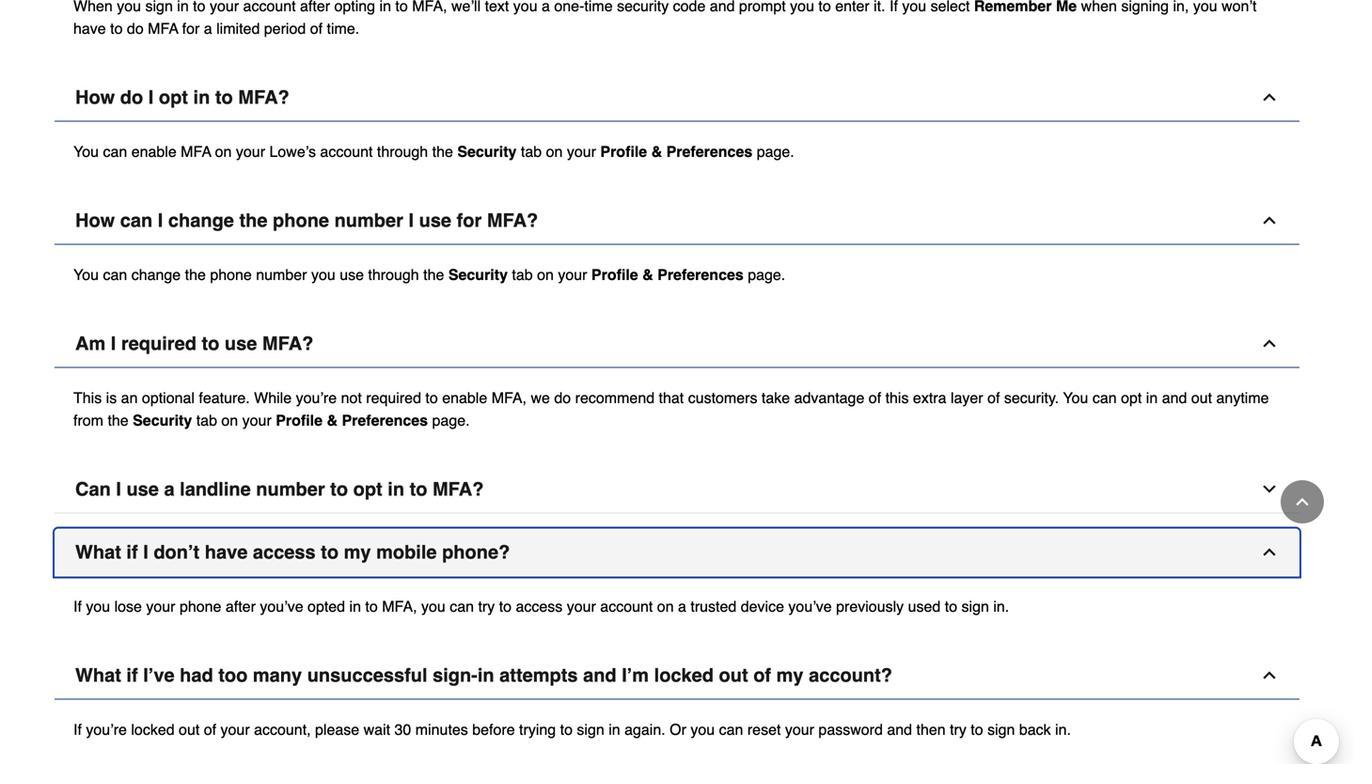 Task type: describe. For each thing, give the bounding box(es) containing it.
sign left back
[[988, 722, 1016, 739]]

chevron up image for what if i've had too many unsuccessful sign-in attempts and i'm locked out of my account?
[[1261, 667, 1280, 685]]

phone?
[[442, 542, 510, 564]]

1 vertical spatial change
[[131, 266, 181, 284]]

from
[[73, 412, 103, 430]]

device
[[741, 598, 785, 616]]

sign right trying
[[577, 722, 605, 739]]

then
[[917, 722, 946, 739]]

2 vertical spatial a
[[678, 598, 687, 616]]

signing
[[1122, 0, 1170, 15]]

1 horizontal spatial opt
[[353, 479, 383, 501]]

1 vertical spatial locked
[[131, 722, 175, 739]]

to inside this is an optional feature. while you're not required to enable mfa, we do recommend that customers take advantage of this extra layer of security. you can opt in and out anytime from the
[[426, 390, 438, 407]]

can
[[75, 479, 111, 501]]

access inside button
[[253, 542, 316, 564]]

you can enable mfa on your lowe's account through the security tab on your profile & preferences page.
[[73, 143, 795, 160]]

or
[[670, 722, 687, 739]]

unsuccessful
[[307, 665, 428, 687]]

the inside this is an optional feature. while you're not required to enable mfa, we do recommend that customers take advantage of this extra layer of security. you can opt in and out anytime from the
[[108, 412, 129, 430]]

tab for how can i change the phone number i use for mfa?
[[512, 266, 533, 284]]

0 horizontal spatial try
[[478, 598, 495, 616]]

security tab on your profile & preferences page.
[[133, 412, 470, 430]]

1 vertical spatial you're
[[86, 722, 127, 739]]

use inside button
[[225, 333, 257, 355]]

of inside button
[[754, 665, 772, 687]]

can i use a landline number to opt in to mfa?
[[75, 479, 484, 501]]

page. for how can i change the phone number i use for mfa?
[[748, 266, 786, 284]]

wait
[[364, 722, 391, 739]]

1 horizontal spatial try
[[950, 722, 967, 739]]

preferences for how can i change the phone number i use for mfa?
[[658, 266, 744, 284]]

profile for how do i opt in to mfa?
[[601, 143, 647, 160]]

i'm
[[622, 665, 649, 687]]

how do i opt in to mfa?
[[75, 87, 290, 108]]

of inside when signing in, you won't have to do mfa for a limited period of time.
[[310, 20, 323, 37]]

mobile
[[376, 542, 437, 564]]

again.
[[625, 722, 666, 739]]

when signing in, you won't have to do mfa for a limited period of time.
[[73, 0, 1257, 37]]

1 horizontal spatial access
[[516, 598, 563, 616]]

how can i change the phone number i use for mfa? button
[[55, 197, 1300, 245]]

sign-
[[433, 665, 478, 687]]

reset
[[748, 722, 781, 739]]

of right layer at the right bottom of the page
[[988, 390, 1001, 407]]

layer
[[951, 390, 984, 407]]

mfa, inside this is an optional feature. while you're not required to enable mfa, we do recommend that customers take advantage of this extra layer of security. you can opt in and out anytime from the
[[492, 390, 527, 407]]

what for what if i've had too many unsuccessful sign-in attempts and i'm locked out of my account?
[[75, 665, 121, 687]]

when
[[1082, 0, 1118, 15]]

chevron up image for what if i don't have access to my mobile phone?
[[1261, 543, 1280, 562]]

won't
[[1222, 0, 1257, 15]]

can i use a landline number to opt in to mfa? button
[[55, 466, 1300, 514]]

30
[[395, 722, 411, 739]]

how for how can i change the phone number i use for mfa?
[[75, 210, 115, 231]]

if for what if i don't have access to my mobile phone?
[[73, 598, 82, 616]]

you down how can i change the phone number i use for mfa?
[[311, 266, 336, 284]]

in,
[[1174, 0, 1190, 15]]

if you're locked out of your account, please wait 30 minutes before trying to sign in again. or you can reset your password and then try to sign back in.
[[73, 722, 1072, 739]]

have inside when signing in, you won't have to do mfa for a limited period of time.
[[73, 20, 106, 37]]

for for use
[[457, 210, 482, 231]]

use right can
[[127, 479, 159, 501]]

2 vertical spatial page.
[[432, 412, 470, 430]]

what if i've had too many unsuccessful sign-in attempts and i'm locked out of my account?
[[75, 665, 893, 687]]

is
[[106, 390, 117, 407]]

attempts
[[500, 665, 578, 687]]

a inside when signing in, you won't have to do mfa for a limited period of time.
[[204, 20, 212, 37]]

after
[[226, 598, 256, 616]]

password
[[819, 722, 883, 739]]

chevron down image
[[1261, 480, 1280, 499]]

too
[[218, 665, 248, 687]]

had
[[180, 665, 213, 687]]

a inside button
[[164, 479, 175, 501]]

phone inside how can i change the phone number i use for mfa? button
[[273, 210, 329, 231]]

1 vertical spatial account
[[601, 598, 653, 616]]

customers
[[688, 390, 758, 407]]

what if i don't have access to my mobile phone?
[[75, 542, 510, 564]]

i inside button
[[111, 333, 116, 355]]

mfa? inside button
[[262, 333, 314, 355]]

phone for after
[[180, 598, 222, 616]]

phone for number
[[210, 266, 252, 284]]

through for mfa?
[[377, 143, 428, 160]]

what if i don't have access to my mobile phone? button
[[55, 529, 1300, 577]]

2 vertical spatial preferences
[[342, 412, 428, 430]]

how for how do i opt in to mfa?
[[75, 87, 115, 108]]

1 you've from the left
[[260, 598, 304, 616]]

& for how do i opt in to mfa?
[[652, 143, 663, 160]]

many
[[253, 665, 302, 687]]

if for i've
[[126, 665, 138, 687]]

limited
[[216, 20, 260, 37]]

profile for how can i change the phone number i use for mfa?
[[592, 266, 639, 284]]

scroll to top element
[[1281, 481, 1325, 524]]

an
[[121, 390, 138, 407]]

account,
[[254, 722, 311, 739]]

2 vertical spatial out
[[179, 722, 200, 739]]

through for number
[[368, 266, 419, 284]]

you can change the phone number you use through the security tab on your profile & preferences page.
[[73, 266, 786, 284]]

don't
[[154, 542, 200, 564]]

out inside this is an optional feature. while you're not required to enable mfa, we do recommend that customers take advantage of this extra layer of security. you can opt in and out anytime from the
[[1192, 390, 1213, 407]]

opted
[[308, 598, 345, 616]]

lowe's
[[270, 143, 316, 160]]

2 you've from the left
[[789, 598, 832, 616]]

this is an optional feature. while you're not required to enable mfa, we do recommend that customers take advantage of this extra layer of security. you can opt in and out anytime from the
[[73, 390, 1270, 430]]

security.
[[1005, 390, 1060, 407]]

that
[[659, 390, 684, 407]]

required inside am i required to use mfa? button
[[121, 333, 197, 355]]

if you lose your phone after you've opted in to mfa, you can try to access your account on a trusted device you've previously used to sign in.
[[73, 598, 1010, 616]]

please
[[315, 722, 360, 739]]

this
[[73, 390, 102, 407]]

& for how can i change the phone number i use for mfa?
[[643, 266, 654, 284]]

2 vertical spatial security
[[133, 412, 192, 430]]

recommend
[[575, 390, 655, 407]]

you for how can i change the phone number i use for mfa?
[[73, 266, 99, 284]]

you inside this is an optional feature. while you're not required to enable mfa, we do recommend that customers take advantage of this extra layer of security. you can opt in and out anytime from the
[[1064, 390, 1089, 407]]

take
[[762, 390, 790, 407]]

you for how do i opt in to mfa?
[[73, 143, 99, 160]]

advantage
[[795, 390, 865, 407]]

trying
[[519, 722, 556, 739]]

number for you
[[256, 266, 307, 284]]

time.
[[327, 20, 360, 37]]

and inside button
[[583, 665, 617, 687]]

previously
[[837, 598, 904, 616]]

you're inside this is an optional feature. while you're not required to enable mfa, we do recommend that customers take advantage of this extra layer of security. you can opt in and out anytime from the
[[296, 390, 337, 407]]

change inside button
[[168, 210, 234, 231]]

the inside button
[[239, 210, 268, 231]]

before
[[473, 722, 515, 739]]

for for mfa
[[182, 20, 200, 37]]

1 vertical spatial in.
[[1056, 722, 1072, 739]]

you right or
[[691, 722, 715, 739]]

0 vertical spatial enable
[[131, 143, 177, 160]]

1 horizontal spatial my
[[777, 665, 804, 687]]



Task type: locate. For each thing, give the bounding box(es) containing it.
am i required to use mfa?
[[75, 333, 314, 355]]

phone
[[273, 210, 329, 231], [210, 266, 252, 284], [180, 598, 222, 616]]

on
[[215, 143, 232, 160], [546, 143, 563, 160], [537, 266, 554, 284], [221, 412, 238, 430], [657, 598, 674, 616]]

to inside button
[[202, 333, 220, 355]]

mfa inside when signing in, you won't have to do mfa for a limited period of time.
[[148, 20, 178, 37]]

of up reset
[[754, 665, 772, 687]]

1 chevron up image from the top
[[1261, 211, 1280, 230]]

access up attempts on the bottom
[[516, 598, 563, 616]]

of left this
[[869, 390, 882, 407]]

chevron up image inside how do i opt in to mfa? button
[[1261, 88, 1280, 107]]

chevron up image inside am i required to use mfa? button
[[1261, 334, 1280, 353]]

and left i'm
[[583, 665, 617, 687]]

sign right used
[[962, 598, 990, 616]]

1 horizontal spatial account
[[601, 598, 653, 616]]

optional
[[142, 390, 195, 407]]

required up optional
[[121, 333, 197, 355]]

locked down i've
[[131, 722, 175, 739]]

back
[[1020, 722, 1052, 739]]

1 vertical spatial opt
[[1122, 390, 1143, 407]]

0 vertical spatial what
[[75, 542, 121, 564]]

how inside how can i change the phone number i use for mfa? button
[[75, 210, 115, 231]]

0 vertical spatial you
[[73, 143, 99, 160]]

0 vertical spatial locked
[[654, 665, 714, 687]]

0 vertical spatial do
[[127, 20, 144, 37]]

for inside button
[[457, 210, 482, 231]]

0 vertical spatial have
[[73, 20, 106, 37]]

1 vertical spatial what
[[75, 665, 121, 687]]

do
[[127, 20, 144, 37], [120, 87, 143, 108], [555, 390, 571, 407]]

of down had
[[204, 722, 216, 739]]

preferences down how do i opt in to mfa? button in the top of the page
[[667, 143, 753, 160]]

1 vertical spatial number
[[256, 266, 307, 284]]

account?
[[809, 665, 893, 687]]

and inside this is an optional feature. while you're not required to enable mfa, we do recommend that customers take advantage of this extra layer of security. you can opt in and out anytime from the
[[1163, 390, 1188, 407]]

1 if from the top
[[73, 598, 82, 616]]

mfa up how do i opt in to mfa?
[[148, 20, 178, 37]]

0 vertical spatial try
[[478, 598, 495, 616]]

how do i opt in to mfa? button
[[55, 74, 1300, 122]]

0 horizontal spatial mfa
[[148, 20, 178, 37]]

a left trusted
[[678, 598, 687, 616]]

0 vertical spatial in.
[[994, 598, 1010, 616]]

can
[[103, 143, 127, 160], [120, 210, 153, 231], [103, 266, 127, 284], [1093, 390, 1117, 407], [450, 598, 474, 616], [719, 722, 744, 739]]

you inside when signing in, you won't have to do mfa for a limited period of time.
[[1194, 0, 1218, 15]]

tab for how do i opt in to mfa?
[[521, 143, 542, 160]]

if
[[73, 598, 82, 616], [73, 722, 82, 739]]

how inside how do i opt in to mfa? button
[[75, 87, 115, 108]]

0 vertical spatial required
[[121, 333, 197, 355]]

opt inside this is an optional feature. while you're not required to enable mfa, we do recommend that customers take advantage of this extra layer of security. you can opt in and out anytime from the
[[1122, 390, 1143, 407]]

0 vertical spatial security
[[458, 143, 517, 160]]

1 vertical spatial do
[[120, 87, 143, 108]]

0 vertical spatial opt
[[159, 87, 188, 108]]

mfa, left we
[[492, 390, 527, 407]]

1 vertical spatial chevron up image
[[1261, 543, 1280, 562]]

to inside when signing in, you won't have to do mfa for a limited period of time.
[[110, 20, 123, 37]]

0 vertical spatial mfa,
[[492, 390, 527, 407]]

0 vertical spatial a
[[204, 20, 212, 37]]

0 vertical spatial through
[[377, 143, 428, 160]]

for
[[182, 20, 200, 37], [457, 210, 482, 231]]

1 vertical spatial profile
[[592, 266, 639, 284]]

0 vertical spatial phone
[[273, 210, 329, 231]]

opt
[[159, 87, 188, 108], [1122, 390, 1143, 407], [353, 479, 383, 501]]

my left the mobile
[[344, 542, 371, 564]]

2 if from the top
[[126, 665, 138, 687]]

chevron up image inside scroll to top element
[[1294, 493, 1312, 512]]

am
[[75, 333, 106, 355]]

& down how can i change the phone number i use for mfa? button
[[643, 266, 654, 284]]

use up you can change the phone number you use through the security tab on your profile & preferences page.
[[419, 210, 452, 231]]

chevron up image for how do i opt in to mfa?
[[1261, 88, 1280, 107]]

0 vertical spatial mfa
[[148, 20, 178, 37]]

0 vertical spatial if
[[73, 598, 82, 616]]

do inside when signing in, you won't have to do mfa for a limited period of time.
[[127, 20, 144, 37]]

in. right used
[[994, 598, 1010, 616]]

0 vertical spatial tab
[[521, 143, 542, 160]]

chevron up image inside what if i've had too many unsuccessful sign-in attempts and i'm locked out of my account? button
[[1261, 667, 1280, 685]]

enable left we
[[442, 390, 488, 407]]

do inside button
[[120, 87, 143, 108]]

used
[[908, 598, 941, 616]]

a left landline
[[164, 479, 175, 501]]

1 horizontal spatial in.
[[1056, 722, 1072, 739]]

0 vertical spatial number
[[335, 210, 404, 231]]

enable inside this is an optional feature. while you're not required to enable mfa, we do recommend that customers take advantage of this extra layer of security. you can opt in and out anytime from the
[[442, 390, 488, 407]]

0 vertical spatial account
[[320, 143, 373, 160]]

if left i've
[[126, 665, 138, 687]]

for left limited
[[182, 20, 200, 37]]

of left time.
[[310, 20, 323, 37]]

profile down 'while'
[[276, 412, 323, 430]]

phone left after
[[180, 598, 222, 616]]

out inside button
[[719, 665, 749, 687]]

account right lowe's
[[320, 143, 373, 160]]

1 horizontal spatial locked
[[654, 665, 714, 687]]

preferences for how do i opt in to mfa?
[[667, 143, 753, 160]]

1 vertical spatial page.
[[748, 266, 786, 284]]

the
[[432, 143, 453, 160], [239, 210, 268, 231], [185, 266, 206, 284], [424, 266, 444, 284], [108, 412, 129, 430]]

my up reset
[[777, 665, 804, 687]]

0 horizontal spatial access
[[253, 542, 316, 564]]

to
[[110, 20, 123, 37], [215, 87, 233, 108], [202, 333, 220, 355], [426, 390, 438, 407], [330, 479, 348, 501], [410, 479, 428, 501], [321, 542, 339, 564], [365, 598, 378, 616], [499, 598, 512, 616], [945, 598, 958, 616], [560, 722, 573, 739], [971, 722, 984, 739]]

1 if from the top
[[126, 542, 138, 564]]

& down how do i opt in to mfa? button in the top of the page
[[652, 143, 663, 160]]

for inside when signing in, you won't have to do mfa for a limited period of time.
[[182, 20, 200, 37]]

mfa, down the mobile
[[382, 598, 417, 616]]

1 vertical spatial security
[[449, 266, 508, 284]]

not
[[341, 390, 362, 407]]

you right in,
[[1194, 0, 1218, 15]]

chevron up image
[[1261, 88, 1280, 107], [1261, 334, 1280, 353], [1294, 493, 1312, 512], [1261, 667, 1280, 685]]

and left 'then'
[[888, 722, 913, 739]]

a
[[204, 20, 212, 37], [164, 479, 175, 501], [678, 598, 687, 616]]

sign
[[962, 598, 990, 616], [577, 722, 605, 739], [988, 722, 1016, 739]]

1 vertical spatial out
[[719, 665, 749, 687]]

number for to
[[256, 479, 325, 501]]

2 chevron up image from the top
[[1261, 543, 1280, 562]]

chevron up image for am i required to use mfa?
[[1261, 334, 1280, 353]]

0 vertical spatial profile
[[601, 143, 647, 160]]

you've right after
[[260, 598, 304, 616]]

&
[[652, 143, 663, 160], [643, 266, 654, 284], [327, 412, 338, 430]]

change
[[168, 210, 234, 231], [131, 266, 181, 284]]

profile
[[601, 143, 647, 160], [592, 266, 639, 284], [276, 412, 323, 430]]

what if i've had too many unsuccessful sign-in attempts and i'm locked out of my account? button
[[55, 652, 1300, 700]]

0 vertical spatial &
[[652, 143, 663, 160]]

i
[[148, 87, 154, 108], [158, 210, 163, 231], [409, 210, 414, 231], [111, 333, 116, 355], [116, 479, 121, 501], [143, 542, 148, 564]]

number down how can i change the phone number i use for mfa?
[[256, 266, 307, 284]]

1 horizontal spatial for
[[457, 210, 482, 231]]

1 horizontal spatial you're
[[296, 390, 337, 407]]

0 vertical spatial chevron up image
[[1261, 211, 1280, 230]]

1 vertical spatial &
[[643, 266, 654, 284]]

1 vertical spatial phone
[[210, 266, 252, 284]]

1 vertical spatial my
[[777, 665, 804, 687]]

0 horizontal spatial in.
[[994, 598, 1010, 616]]

1 vertical spatial enable
[[442, 390, 488, 407]]

and left anytime
[[1163, 390, 1188, 407]]

0 vertical spatial how
[[75, 87, 115, 108]]

0 vertical spatial out
[[1192, 390, 1213, 407]]

i've
[[143, 665, 175, 687]]

period
[[264, 20, 306, 37]]

page. for how do i opt in to mfa?
[[757, 143, 795, 160]]

0 vertical spatial if
[[126, 542, 138, 564]]

you've right device
[[789, 598, 832, 616]]

0 vertical spatial and
[[1163, 390, 1188, 407]]

you left lose
[[86, 598, 110, 616]]

0 horizontal spatial for
[[182, 20, 200, 37]]

while
[[254, 390, 292, 407]]

1 horizontal spatial and
[[888, 722, 913, 739]]

preferences down how can i change the phone number i use for mfa? button
[[658, 266, 744, 284]]

what for what if i don't have access to my mobile phone?
[[75, 542, 121, 564]]

in.
[[994, 598, 1010, 616], [1056, 722, 1072, 739]]

required
[[121, 333, 197, 355], [366, 390, 421, 407]]

2 vertical spatial tab
[[196, 412, 217, 430]]

2 horizontal spatial a
[[678, 598, 687, 616]]

1 horizontal spatial a
[[204, 20, 212, 37]]

feature.
[[199, 390, 250, 407]]

2 how from the top
[[75, 210, 115, 231]]

page.
[[757, 143, 795, 160], [748, 266, 786, 284], [432, 412, 470, 430]]

1 horizontal spatial mfa,
[[492, 390, 527, 407]]

we
[[531, 390, 550, 407]]

for up you can change the phone number you use through the security tab on your profile & preferences page.
[[457, 210, 482, 231]]

1 vertical spatial try
[[950, 722, 967, 739]]

security for how do i opt in to mfa?
[[458, 143, 517, 160]]

1 vertical spatial if
[[126, 665, 138, 687]]

profile down how do i opt in to mfa? button in the top of the page
[[601, 143, 647, 160]]

1 vertical spatial and
[[583, 665, 617, 687]]

1 horizontal spatial required
[[366, 390, 421, 407]]

security for how can i change the phone number i use for mfa?
[[449, 266, 508, 284]]

0 horizontal spatial locked
[[131, 722, 175, 739]]

in inside this is an optional feature. while you're not required to enable mfa, we do recommend that customers take advantage of this extra layer of security. you can opt in and out anytime from the
[[1147, 390, 1158, 407]]

mfa,
[[492, 390, 527, 407], [382, 598, 417, 616]]

out
[[1192, 390, 1213, 407], [719, 665, 749, 687], [179, 722, 200, 739]]

phone down lowe's
[[273, 210, 329, 231]]

required right not
[[366, 390, 421, 407]]

1 vertical spatial how
[[75, 210, 115, 231]]

in
[[193, 87, 210, 108], [1147, 390, 1158, 407], [388, 479, 405, 501], [350, 598, 361, 616], [478, 665, 495, 687], [609, 722, 621, 739]]

phone up am i required to use mfa?
[[210, 266, 252, 284]]

0 vertical spatial my
[[344, 542, 371, 564]]

am i required to use mfa? button
[[55, 320, 1300, 368]]

1 what from the top
[[75, 542, 121, 564]]

1 vertical spatial mfa,
[[382, 598, 417, 616]]

enable down how do i opt in to mfa?
[[131, 143, 177, 160]]

2 vertical spatial profile
[[276, 412, 323, 430]]

chevron up image for how can i change the phone number i use for mfa?
[[1261, 211, 1280, 230]]

2 vertical spatial &
[[327, 412, 338, 430]]

have
[[73, 20, 106, 37], [205, 542, 248, 564]]

if for what if i've had too many unsuccessful sign-in attempts and i'm locked out of my account?
[[73, 722, 82, 739]]

1 horizontal spatial you've
[[789, 598, 832, 616]]

2 if from the top
[[73, 722, 82, 739]]

enable
[[131, 143, 177, 160], [442, 390, 488, 407]]

number up what if i don't have access to my mobile phone?
[[256, 479, 325, 501]]

locked right i'm
[[654, 665, 714, 687]]

1 horizontal spatial enable
[[442, 390, 488, 407]]

number up you can change the phone number you use through the security tab on your profile & preferences page.
[[335, 210, 404, 231]]

1 vertical spatial access
[[516, 598, 563, 616]]

a left limited
[[204, 20, 212, 37]]

you down the mobile
[[422, 598, 446, 616]]

0 vertical spatial you're
[[296, 390, 337, 407]]

you
[[73, 143, 99, 160], [73, 266, 99, 284], [1064, 390, 1089, 407]]

out down had
[[179, 722, 200, 739]]

security
[[458, 143, 517, 160], [449, 266, 508, 284], [133, 412, 192, 430]]

profile down how can i change the phone number i use for mfa? button
[[592, 266, 639, 284]]

anytime
[[1217, 390, 1270, 407]]

if
[[126, 542, 138, 564], [126, 665, 138, 687]]

tab
[[521, 143, 542, 160], [512, 266, 533, 284], [196, 412, 217, 430]]

chevron up image inside what if i don't have access to my mobile phone? button
[[1261, 543, 1280, 562]]

0 horizontal spatial mfa,
[[382, 598, 417, 616]]

0 horizontal spatial opt
[[159, 87, 188, 108]]

if for i
[[126, 542, 138, 564]]

of
[[310, 20, 323, 37], [869, 390, 882, 407], [988, 390, 1001, 407], [754, 665, 772, 687], [204, 722, 216, 739]]

mfa
[[148, 20, 178, 37], [181, 143, 211, 160]]

0 horizontal spatial out
[[179, 722, 200, 739]]

you've
[[260, 598, 304, 616], [789, 598, 832, 616]]

0 horizontal spatial account
[[320, 143, 373, 160]]

try right 'then'
[[950, 722, 967, 739]]

1 vertical spatial through
[[368, 266, 419, 284]]

use down how can i change the phone number i use for mfa?
[[340, 266, 364, 284]]

what left i've
[[75, 665, 121, 687]]

preferences down not
[[342, 412, 428, 430]]

chevron up image inside how can i change the phone number i use for mfa? button
[[1261, 211, 1280, 230]]

extra
[[914, 390, 947, 407]]

landline
[[180, 479, 251, 501]]

out left anytime
[[1192, 390, 1213, 407]]

can inside this is an optional feature. while you're not required to enable mfa, we do recommend that customers take advantage of this extra layer of security. you can opt in and out anytime from the
[[1093, 390, 1117, 407]]

1 horizontal spatial have
[[205, 542, 248, 564]]

0 horizontal spatial required
[[121, 333, 197, 355]]

1 how from the top
[[75, 87, 115, 108]]

mfa down how do i opt in to mfa?
[[181, 143, 211, 160]]

my
[[344, 542, 371, 564], [777, 665, 804, 687]]

1 vertical spatial preferences
[[658, 266, 744, 284]]

1 vertical spatial mfa
[[181, 143, 211, 160]]

in. right back
[[1056, 722, 1072, 739]]

0 vertical spatial for
[[182, 20, 200, 37]]

chevron up image
[[1261, 211, 1280, 230], [1261, 543, 1280, 562]]

required inside this is an optional feature. while you're not required to enable mfa, we do recommend that customers take advantage of this extra layer of security. you can opt in and out anytime from the
[[366, 390, 421, 407]]

account up i'm
[[601, 598, 653, 616]]

how can i change the phone number i use for mfa?
[[75, 210, 538, 231]]

2 what from the top
[[75, 665, 121, 687]]

use up feature.
[[225, 333, 257, 355]]

and
[[1163, 390, 1188, 407], [583, 665, 617, 687], [888, 722, 913, 739]]

access
[[253, 542, 316, 564], [516, 598, 563, 616]]

this
[[886, 390, 909, 407]]

use
[[419, 210, 452, 231], [340, 266, 364, 284], [225, 333, 257, 355], [127, 479, 159, 501]]

locked inside button
[[654, 665, 714, 687]]

0 vertical spatial change
[[168, 210, 234, 231]]

you're
[[296, 390, 337, 407], [86, 722, 127, 739]]

& up can i use a landline number to opt in to mfa?
[[327, 412, 338, 430]]

what up lose
[[75, 542, 121, 564]]

do inside this is an optional feature. while you're not required to enable mfa, we do recommend that customers take advantage of this extra layer of security. you can opt in and out anytime from the
[[555, 390, 571, 407]]

2 horizontal spatial and
[[1163, 390, 1188, 407]]

try
[[478, 598, 495, 616], [950, 722, 967, 739]]

0 horizontal spatial a
[[164, 479, 175, 501]]

out up reset
[[719, 665, 749, 687]]

1 vertical spatial tab
[[512, 266, 533, 284]]

2 vertical spatial opt
[[353, 479, 383, 501]]

2 vertical spatial you
[[1064, 390, 1089, 407]]

trusted
[[691, 598, 737, 616]]

1 vertical spatial for
[[457, 210, 482, 231]]

2 vertical spatial and
[[888, 722, 913, 739]]

can inside button
[[120, 210, 153, 231]]

1 vertical spatial have
[[205, 542, 248, 564]]

if left the don't
[[126, 542, 138, 564]]

how
[[75, 87, 115, 108], [75, 210, 115, 231]]

have inside button
[[205, 542, 248, 564]]

try down the phone?
[[478, 598, 495, 616]]

minutes
[[416, 722, 468, 739]]

through
[[377, 143, 428, 160], [368, 266, 419, 284]]

lose
[[114, 598, 142, 616]]

2 vertical spatial phone
[[180, 598, 222, 616]]

access down can i use a landline number to opt in to mfa?
[[253, 542, 316, 564]]



Task type: vqa. For each thing, say whether or not it's contained in the screenshot.
AVAILABILITY
no



